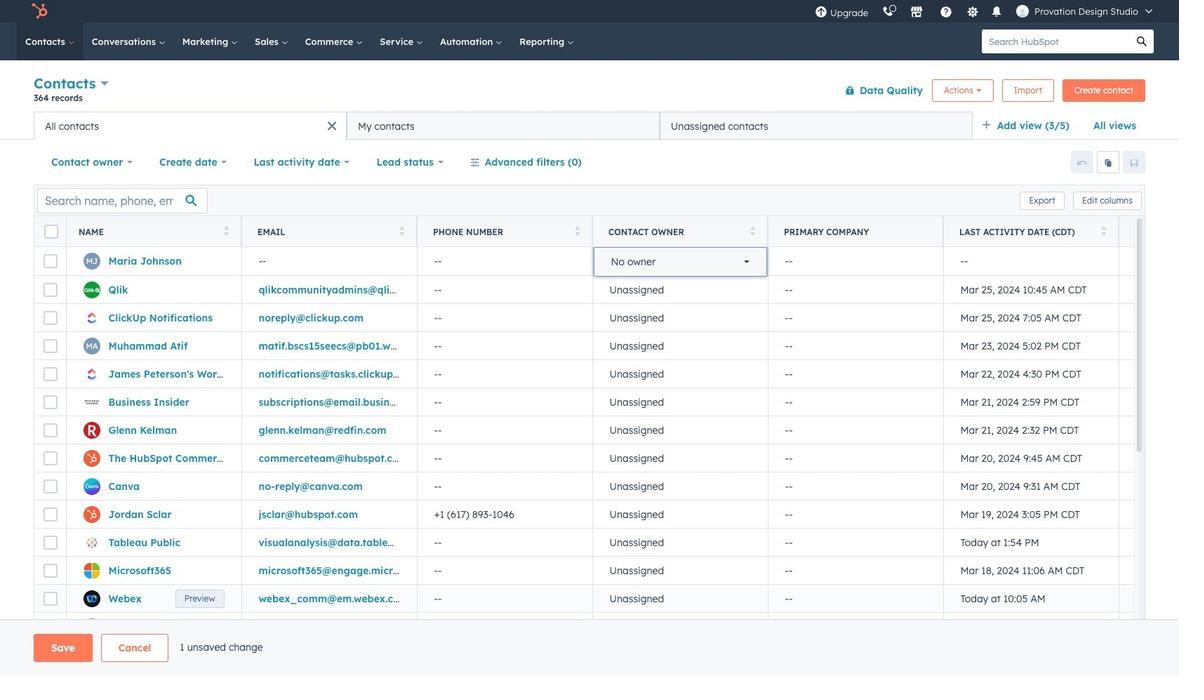 Task type: describe. For each thing, give the bounding box(es) containing it.
marketplaces image
[[911, 6, 923, 19]]

press to sort. image for 5th press to sort. element from the right
[[224, 226, 229, 236]]

james peterson image
[[1017, 5, 1029, 18]]

4 press to sort. element from the left
[[750, 226, 755, 238]]



Task type: locate. For each thing, give the bounding box(es) containing it.
3 press to sort. image from the left
[[750, 226, 755, 236]]

press to sort. image for 4th press to sort. element from the right
[[399, 226, 404, 236]]

page section element
[[0, 634, 1180, 662]]

press to sort. image for fourth press to sort. element from the left
[[750, 226, 755, 236]]

1 press to sort. element from the left
[[224, 226, 229, 238]]

5 press to sort. element from the left
[[1101, 226, 1107, 238]]

2 press to sort. element from the left
[[399, 226, 404, 238]]

3 press to sort. element from the left
[[575, 226, 580, 238]]

press to sort. image
[[224, 226, 229, 236], [399, 226, 404, 236], [750, 226, 755, 236], [1101, 226, 1107, 236]]

press to sort. element
[[224, 226, 229, 238], [399, 226, 404, 238], [575, 226, 580, 238], [750, 226, 755, 238], [1101, 226, 1107, 238]]

press to sort. image for first press to sort. element from the right
[[1101, 226, 1107, 236]]

menu
[[808, 0, 1163, 22]]

press to sort. image
[[575, 226, 580, 236]]

column header
[[768, 216, 944, 247]]

2 press to sort. image from the left
[[399, 226, 404, 236]]

1 press to sort. image from the left
[[224, 226, 229, 236]]

Search HubSpot search field
[[982, 29, 1130, 53]]

banner
[[34, 72, 1146, 112]]

4 press to sort. image from the left
[[1101, 226, 1107, 236]]

Search name, phone, email addresses, or company search field
[[37, 188, 208, 213]]



Task type: vqa. For each thing, say whether or not it's contained in the screenshot.
Press to sort. image
yes



